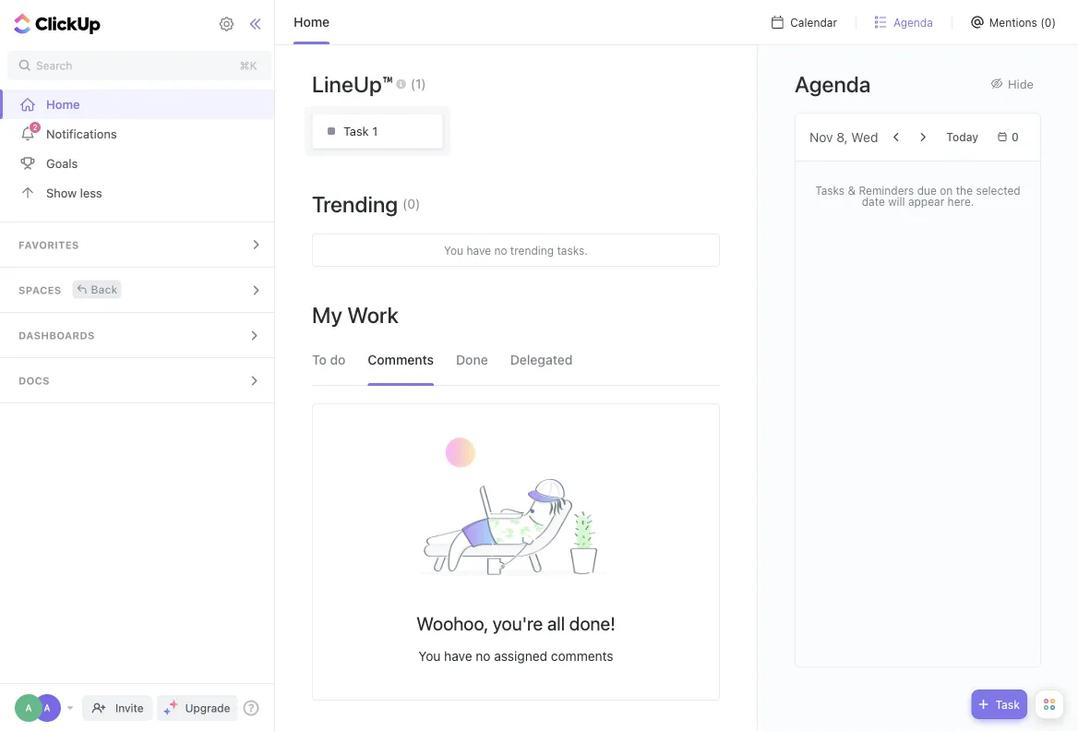 Task type: locate. For each thing, give the bounding box(es) containing it.
assigned
[[494, 648, 548, 664]]

have for trending
[[467, 244, 491, 257]]

you for you have no assigned comments
[[419, 648, 441, 664]]

today button
[[939, 126, 986, 148]]

‎task
[[343, 124, 369, 138]]

have
[[467, 244, 491, 257], [444, 648, 472, 664]]

0 vertical spatial have
[[467, 244, 491, 257]]

1 vertical spatial home
[[46, 97, 80, 111]]

hide
[[1008, 77, 1034, 90]]

&
[[848, 184, 856, 197]]

1 vertical spatial have
[[444, 648, 472, 664]]

(0) right trending
[[403, 196, 420, 211]]

1 horizontal spatial a
[[44, 703, 50, 713]]

you down woohoo,
[[419, 648, 441, 664]]

nov 8, wed button
[[810, 129, 878, 145]]

you
[[444, 244, 464, 257], [419, 648, 441, 664]]

task
[[996, 698, 1020, 711]]

1 horizontal spatial home
[[294, 14, 330, 30]]

no for assigned
[[476, 648, 491, 664]]

home up notifications at the left of page
[[46, 97, 80, 111]]

1 vertical spatial you
[[419, 648, 441, 664]]

0 horizontal spatial no
[[476, 648, 491, 664]]

0 horizontal spatial (0)
[[403, 196, 420, 211]]

no for trending
[[494, 244, 507, 257]]

1 vertical spatial (0)
[[403, 196, 420, 211]]

(0) for trending
[[403, 196, 420, 211]]

no left assigned
[[476, 648, 491, 664]]

0 vertical spatial no
[[494, 244, 507, 257]]

delegated
[[510, 352, 573, 367]]

spaces
[[18, 284, 61, 296]]

home up lineup
[[294, 14, 330, 30]]

comments
[[551, 648, 614, 664]]

here.
[[948, 195, 974, 208]]

(0)
[[1041, 16, 1056, 29], [403, 196, 420, 211]]

appear
[[908, 195, 945, 208]]

0 horizontal spatial a
[[25, 703, 32, 713]]

1 horizontal spatial no
[[494, 244, 507, 257]]

(0) inside trending (0)
[[403, 196, 420, 211]]

sparkle svg 2 image
[[164, 708, 171, 715]]

selected
[[976, 184, 1021, 197]]

1 horizontal spatial agenda
[[894, 16, 933, 29]]

no left trending
[[494, 244, 507, 257]]

0 horizontal spatial you
[[419, 648, 441, 664]]

1 a from the left
[[25, 703, 32, 713]]

date
[[862, 195, 885, 208]]

2
[[33, 123, 37, 132]]

to do
[[312, 352, 346, 367]]

agenda
[[894, 16, 933, 29], [795, 71, 871, 96]]

(0) for mentions
[[1041, 16, 1056, 29]]

‎task 1
[[343, 124, 378, 138]]

you left trending
[[444, 244, 464, 257]]

the
[[956, 184, 973, 197]]

1 horizontal spatial (0)
[[1041, 16, 1056, 29]]

mentions (0)
[[990, 16, 1056, 29]]

will
[[888, 195, 905, 208]]

no
[[494, 244, 507, 257], [476, 648, 491, 664]]

0 vertical spatial you
[[444, 244, 464, 257]]

0 horizontal spatial home
[[46, 97, 80, 111]]

docs
[[18, 375, 50, 387]]

(0) right mentions
[[1041, 16, 1056, 29]]

a
[[25, 703, 32, 713], [44, 703, 50, 713]]

back
[[91, 283, 118, 296]]

have down woohoo,
[[444, 648, 472, 664]]

1 vertical spatial no
[[476, 648, 491, 664]]

home
[[294, 14, 330, 30], [46, 97, 80, 111]]

lineup
[[312, 71, 382, 97]]

0 horizontal spatial agenda
[[795, 71, 871, 96]]

0 vertical spatial (0)
[[1041, 16, 1056, 29]]

have left trending
[[467, 244, 491, 257]]

1 horizontal spatial you
[[444, 244, 464, 257]]

upgrade
[[185, 702, 230, 715]]

0 button
[[990, 126, 1027, 148]]

‎task 1 link
[[312, 114, 443, 149]]

search
[[36, 59, 72, 72]]

you're
[[493, 613, 543, 634]]

mentions
[[990, 16, 1038, 29]]

my
[[312, 302, 342, 328]]

you have no assigned comments
[[419, 648, 614, 664]]

done button
[[456, 335, 488, 385]]

tasks
[[816, 184, 845, 197]]



Task type: vqa. For each thing, say whether or not it's contained in the screenshot.
Less
yes



Task type: describe. For each thing, give the bounding box(es) containing it.
home link
[[0, 90, 279, 119]]

2 a from the left
[[44, 703, 50, 713]]

⌘k
[[240, 59, 257, 72]]

tasks.
[[557, 244, 588, 257]]

dashboards
[[18, 330, 95, 342]]

show
[[46, 186, 77, 200]]

tasks & reminders due on the selected date will appear here.
[[816, 184, 1021, 208]]

sidebar settings image
[[218, 16, 235, 32]]

to do button
[[312, 335, 346, 385]]

to
[[312, 352, 327, 367]]

1 vertical spatial agenda
[[795, 71, 871, 96]]

goals link
[[0, 149, 279, 178]]

do
[[330, 352, 346, 367]]

trending
[[312, 191, 398, 217]]

comments
[[368, 352, 434, 367]]

trending (0)
[[312, 191, 420, 217]]

all
[[547, 613, 565, 634]]

1
[[372, 124, 378, 138]]

back link
[[72, 280, 121, 299]]

comments button
[[368, 335, 434, 385]]

my work tab list
[[303, 335, 729, 385]]

on
[[940, 184, 953, 197]]

(1)
[[411, 76, 426, 91]]

goals
[[46, 157, 78, 170]]

sparkle svg 1 image
[[170, 700, 179, 709]]

have for assigned
[[444, 648, 472, 664]]

0
[[1012, 131, 1019, 144]]

0 vertical spatial home
[[294, 14, 330, 30]]

invite
[[115, 702, 144, 715]]

woohoo,
[[417, 613, 488, 634]]

done!
[[570, 613, 616, 634]]

favorites button
[[0, 223, 279, 267]]

delegated button
[[510, 335, 573, 385]]

nov 8, wed
[[810, 129, 878, 145]]

you have no trending tasks.
[[444, 244, 588, 257]]

8,
[[837, 129, 848, 145]]

notifications
[[46, 127, 117, 141]]

calendar
[[791, 16, 837, 29]]

my work
[[312, 302, 399, 328]]

show less
[[46, 186, 102, 200]]

reminders
[[859, 184, 914, 197]]

upgrade link
[[157, 695, 238, 721]]

favorites
[[18, 239, 79, 251]]

today
[[947, 131, 979, 144]]

you for you have no trending tasks.
[[444, 244, 464, 257]]

0 vertical spatial agenda
[[894, 16, 933, 29]]

nov
[[810, 129, 833, 145]]

sidebar navigation
[[0, 0, 279, 732]]

done
[[456, 352, 488, 367]]

due
[[917, 184, 937, 197]]

trending
[[510, 244, 554, 257]]

home inside sidebar navigation
[[46, 97, 80, 111]]

less
[[80, 186, 102, 200]]

number of unseen notifications note
[[29, 121, 42, 134]]

wed
[[852, 129, 878, 145]]

work
[[347, 302, 399, 328]]

woohoo, you're all done!
[[417, 613, 616, 634]]



